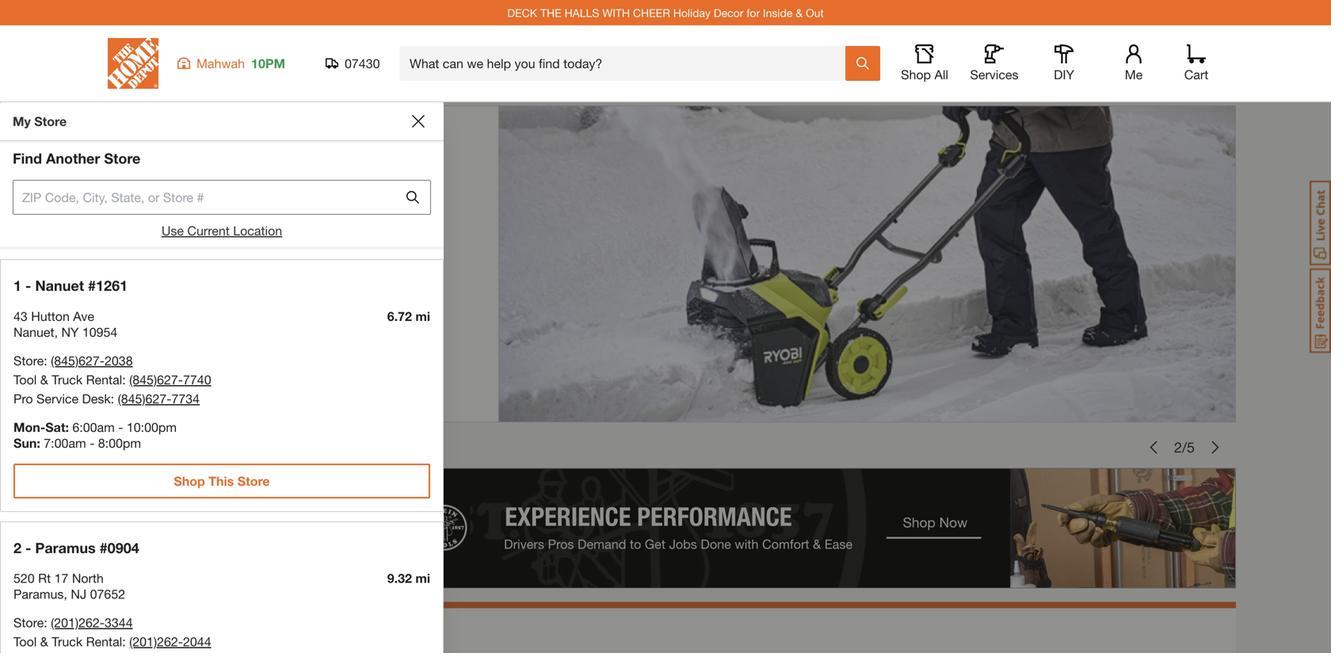 Task type: vqa. For each thing, say whether or not it's contained in the screenshot.


Task type: describe. For each thing, give the bounding box(es) containing it.
top
[[111, 624, 152, 652]]

0 vertical spatial paramus
[[35, 539, 96, 556]]

6:00am
[[72, 420, 115, 435]]

hutton
[[31, 309, 70, 324]]

tool for store : (201)262-3344 tool & truck rental : (201)262-2044
[[13, 634, 37, 649]]

3344
[[105, 615, 133, 630]]

savings
[[159, 624, 248, 652]]

2 - paramus # 0904
[[13, 539, 139, 556]]

local
[[197, 90, 228, 105]]

cart
[[1185, 67, 1209, 82]]

diy button
[[1039, 44, 1090, 82]]

my store
[[13, 114, 67, 129]]

another
[[46, 150, 100, 167]]

store : (845)627-2038 tool & truck rental : (845)627-7740 pro service desk : (845)627-7734
[[13, 353, 211, 406]]

(845)627-7740 link
[[129, 372, 211, 387]]

520
[[13, 571, 35, 586]]

holiday
[[674, 6, 711, 19]]

6.72
[[387, 309, 412, 324]]

, inside 43 hutton ave nanuet , ny 10954
[[54, 324, 58, 339]]

# for 1261
[[88, 277, 96, 294]]

0 vertical spatial (845)627-
[[51, 353, 105, 368]]

sun:
[[13, 435, 40, 450]]

(845)627-2038 link
[[51, 353, 133, 368]]

07430
[[345, 56, 380, 71]]

workshops button
[[301, 44, 430, 126]]

1261
[[96, 277, 128, 294]]

ave
[[73, 309, 94, 324]]

tool for store : (845)627-2038 tool & truck rental : (845)627-7740 pro service desk : (845)627-7734
[[13, 372, 37, 387]]

/
[[1183, 439, 1187, 456]]

10:00pm
[[127, 420, 177, 435]]

deck
[[507, 6, 538, 19]]

2044
[[183, 634, 211, 649]]

07430 button
[[326, 55, 380, 71]]

truck for (845)627-
[[52, 372, 83, 387]]

ad
[[231, 90, 247, 105]]

What can we help you find today? search field
[[410, 47, 845, 80]]

2 vertical spatial (845)627-
[[118, 391, 172, 406]]

0 vertical spatial &
[[796, 6, 803, 19]]

- down 6:00am
[[90, 435, 95, 450]]

10954
[[82, 324, 118, 339]]

use current location button
[[13, 221, 431, 240]]

9.32 mi
[[387, 571, 430, 586]]

feedback link image
[[1310, 268, 1332, 354]]

shop all
[[901, 67, 949, 82]]

mi for 1261
[[416, 309, 430, 324]]

store right another
[[104, 150, 141, 167]]

5
[[1187, 439, 1195, 456]]

you
[[292, 624, 335, 652]]

previous slide image
[[1148, 441, 1160, 454]]

workshops
[[334, 90, 398, 105]]

0904
[[108, 539, 139, 556]]

43 hutton ave nanuet , ny 10954
[[13, 309, 118, 339]]

with
[[603, 6, 630, 19]]

rt
[[38, 571, 51, 586]]

(845)627-7734 link
[[118, 391, 200, 406]]

mahwah
[[197, 56, 245, 71]]

curbside button
[[13, 44, 143, 126]]

mon-
[[13, 420, 45, 435]]

services
[[971, 67, 1019, 82]]

me
[[1125, 67, 1143, 82]]

find
[[13, 150, 42, 167]]

use
[[162, 223, 184, 238]]

diy
[[1054, 67, 1075, 82]]

location
[[233, 223, 282, 238]]

0 vertical spatial (201)262-
[[51, 615, 105, 630]]

out
[[806, 6, 824, 19]]

desk
[[82, 391, 111, 406]]

: up 6:00am
[[111, 391, 114, 406]]

the home depot logo image
[[108, 38, 159, 89]]

me button
[[1109, 44, 1160, 82]]

ZIP Code, City, State, or Store # text field
[[13, 180, 404, 215]]

17
[[54, 571, 68, 586]]

1
[[13, 277, 21, 294]]

: down 3344
[[122, 634, 126, 649]]

1 vertical spatial (845)627-
[[129, 372, 183, 387]]

the
[[541, 6, 562, 19]]

shop for shop this store
[[174, 473, 205, 488]]

07652
[[90, 587, 125, 602]]

0 vertical spatial for
[[747, 6, 760, 19]]

cart link
[[1179, 44, 1214, 82]]

2038
[[105, 353, 133, 368]]

rental for 3344
[[86, 634, 122, 649]]

store right my
[[34, 114, 67, 129]]

ny
[[61, 324, 79, 339]]

services button
[[969, 44, 1020, 82]]

shop this store button
[[13, 464, 430, 498]]

all
[[935, 67, 949, 82]]

store inside store : (201)262-3344 tool & truck rental : (201)262-2044
[[13, 615, 44, 630]]

: down the 520 rt 17 north paramus , nj 07652
[[44, 615, 47, 630]]



Task type: locate. For each thing, give the bounding box(es) containing it.
nanuet inside 43 hutton ave nanuet , ny 10954
[[13, 324, 54, 339]]

local ad
[[197, 90, 247, 105]]

2 tool from the top
[[13, 634, 37, 649]]

& left out
[[796, 6, 803, 19]]

(201)262- down nj
[[51, 615, 105, 630]]

halls
[[565, 6, 600, 19]]

(845)627- down 'ny'
[[51, 353, 105, 368]]

find another store
[[13, 150, 141, 167]]

& up service
[[40, 372, 48, 387]]

7734
[[172, 391, 200, 406]]

for
[[747, 6, 760, 19], [254, 624, 286, 652]]

43
[[13, 309, 28, 324]]

: down 2038
[[122, 372, 126, 387]]

0 vertical spatial rental
[[86, 372, 122, 387]]

& inside store : (845)627-2038 tool & truck rental : (845)627-7740 pro service desk : (845)627-7734
[[40, 372, 48, 387]]

2 for 2 / 5
[[1175, 439, 1183, 456]]

2 up 520
[[13, 539, 21, 556]]

mon-sat: 6:00am - 10:00pm sun: 7:00am - 8:00pm
[[13, 420, 177, 450]]

use current location
[[162, 223, 282, 238]]

shop all button
[[900, 44, 950, 82]]

1 mi from the top
[[416, 309, 430, 324]]

tool down 520
[[13, 634, 37, 649]]

rental inside store : (845)627-2038 tool & truck rental : (845)627-7740 pro service desk : (845)627-7734
[[86, 372, 122, 387]]

(845)627-
[[51, 353, 105, 368], [129, 372, 183, 387], [118, 391, 172, 406]]

for left 'you'
[[254, 624, 286, 652]]

paramus down rt
[[13, 587, 64, 602]]

nanuet
[[35, 277, 84, 294], [13, 324, 54, 339]]

cheer
[[633, 6, 670, 19]]

2 rental from the top
[[86, 634, 122, 649]]

1 horizontal spatial #
[[100, 539, 108, 556]]

& for store : (845)627-2038 tool & truck rental : (845)627-7740 pro service desk : (845)627-7734
[[40, 372, 48, 387]]

my
[[13, 114, 31, 129]]

# up ave
[[88, 277, 96, 294]]

& inside store : (201)262-3344 tool & truck rental : (201)262-2044
[[40, 634, 48, 649]]

sat:
[[45, 420, 69, 435]]

store
[[34, 114, 67, 129], [104, 150, 141, 167], [13, 353, 44, 368], [238, 473, 270, 488], [13, 615, 44, 630]]

0 horizontal spatial for
[[254, 624, 286, 652]]

10pm
[[251, 56, 285, 71]]

truck up service
[[52, 372, 83, 387]]

paramus inside the 520 rt 17 north paramus , nj 07652
[[13, 587, 64, 602]]

store down 520
[[13, 615, 44, 630]]

1 vertical spatial mi
[[416, 571, 430, 586]]

deck the halls with cheer holiday decor for inside & out
[[507, 6, 824, 19]]

, inside the 520 rt 17 north paramus , nj 07652
[[64, 587, 67, 602]]

mi right the 9.32 on the left bottom
[[416, 571, 430, 586]]

0 vertical spatial #
[[88, 277, 96, 294]]

# for 0904
[[100, 539, 108, 556]]

, left nj
[[64, 587, 67, 602]]

2 mi from the top
[[416, 571, 430, 586]]

rental up desk
[[86, 372, 122, 387]]

store inside shop this store button
[[238, 473, 270, 488]]

1 vertical spatial paramus
[[13, 587, 64, 602]]

0 vertical spatial shop
[[901, 67, 931, 82]]

north
[[72, 571, 104, 586]]

1 vertical spatial shop
[[174, 473, 205, 488]]

520 rt 17 north paramus , nj 07652
[[13, 571, 125, 602]]

0 vertical spatial nanuet
[[35, 277, 84, 294]]

0 vertical spatial tool
[[13, 372, 37, 387]]

7:00am
[[44, 435, 86, 450]]

1 vertical spatial &
[[40, 372, 48, 387]]

nanuet up hutton
[[35, 277, 84, 294]]

inside
[[763, 6, 793, 19]]

1 horizontal spatial shop
[[901, 67, 931, 82]]

decor
[[714, 6, 744, 19]]

0 vertical spatial truck
[[52, 372, 83, 387]]

1 vertical spatial rental
[[86, 634, 122, 649]]

, left 'ny'
[[54, 324, 58, 339]]

6.72 mi
[[387, 309, 430, 324]]

0 vertical spatial mi
[[416, 309, 430, 324]]

2
[[1175, 439, 1183, 456], [13, 539, 21, 556]]

1 horizontal spatial for
[[747, 6, 760, 19]]

9.32
[[387, 571, 412, 586]]

rental down (201)262-3344 link
[[86, 634, 122, 649]]

0 horizontal spatial shop
[[174, 473, 205, 488]]

(845)627- up 10:00pm
[[118, 391, 172, 406]]

1 horizontal spatial ,
[[64, 587, 67, 602]]

(201)262-3344 link
[[51, 615, 133, 630]]

1 horizontal spatial 2
[[1175, 439, 1183, 456]]

nj
[[71, 587, 87, 602]]

& for store : (201)262-3344 tool & truck rental : (201)262-2044
[[40, 634, 48, 649]]

shop this store
[[174, 473, 270, 488]]

(845)627- up (845)627-7734 link
[[129, 372, 183, 387]]

0 vertical spatial 2
[[1175, 439, 1183, 456]]

store : (201)262-3344 tool & truck rental : (201)262-2044
[[13, 615, 211, 649]]

1 horizontal spatial (201)262-
[[129, 634, 183, 649]]

shop for shop all
[[901, 67, 931, 82]]

rental for 2038
[[86, 372, 122, 387]]

0 vertical spatial ,
[[54, 324, 58, 339]]

1 truck from the top
[[52, 372, 83, 387]]

next slide image
[[1210, 441, 1222, 454]]

for left inside on the top right
[[747, 6, 760, 19]]

0 horizontal spatial (201)262-
[[51, 615, 105, 630]]

(201)262- down 3344
[[129, 634, 183, 649]]

truck down (201)262-3344 link
[[52, 634, 83, 649]]

curbside
[[52, 90, 104, 105]]

2 truck from the top
[[52, 634, 83, 649]]

mi right 6.72
[[416, 309, 430, 324]]

current
[[187, 223, 230, 238]]

shop
[[901, 67, 931, 82], [174, 473, 205, 488]]

2 vertical spatial &
[[40, 634, 48, 649]]

-
[[25, 277, 31, 294], [118, 420, 123, 435], [90, 435, 95, 450], [25, 539, 31, 556]]

:
[[44, 353, 47, 368], [122, 372, 126, 387], [111, 391, 114, 406], [44, 615, 47, 630], [122, 634, 126, 649]]

nanuet down 43
[[13, 324, 54, 339]]

service
[[36, 391, 79, 406]]

pro
[[13, 391, 33, 406]]

: up service
[[44, 353, 47, 368]]

store inside store : (845)627-2038 tool & truck rental : (845)627-7740 pro service desk : (845)627-7734
[[13, 353, 44, 368]]

tool inside store : (845)627-2038 tool & truck rental : (845)627-7740 pro service desk : (845)627-7734
[[13, 372, 37, 387]]

tool up pro
[[13, 372, 37, 387]]

rental
[[86, 372, 122, 387], [86, 634, 122, 649]]

truck inside store : (845)627-2038 tool & truck rental : (845)627-7740 pro service desk : (845)627-7734
[[52, 372, 83, 387]]

1 vertical spatial for
[[254, 624, 286, 652]]

- up 520
[[25, 539, 31, 556]]

1 tool from the top
[[13, 372, 37, 387]]

store right 'this'
[[238, 473, 270, 488]]

truck for (201)262-
[[52, 634, 83, 649]]

rental inside store : (201)262-3344 tool & truck rental : (201)262-2044
[[86, 634, 122, 649]]

1 - nanuet # 1261
[[13, 277, 128, 294]]

top savings for you
[[111, 624, 335, 652]]

truck
[[52, 372, 83, 387], [52, 634, 83, 649]]

1 vertical spatial (201)262-
[[129, 634, 183, 649]]

paramus up 17
[[35, 539, 96, 556]]

shop left 'this'
[[174, 473, 205, 488]]

7740
[[183, 372, 211, 387]]

#
[[88, 277, 96, 294], [100, 539, 108, 556]]

8:00pm
[[98, 435, 141, 450]]

0 horizontal spatial ,
[[54, 324, 58, 339]]

- up the '8:00pm'
[[118, 420, 123, 435]]

paramus
[[35, 539, 96, 556], [13, 587, 64, 602]]

1 vertical spatial nanuet
[[13, 324, 54, 339]]

deck the halls with cheer holiday decor for inside & out link
[[507, 6, 824, 19]]

1 vertical spatial ,
[[64, 587, 67, 602]]

1 vertical spatial tool
[[13, 634, 37, 649]]

& down the 520 rt 17 north paramus , nj 07652
[[40, 634, 48, 649]]

1 vertical spatial #
[[100, 539, 108, 556]]

2 / 5
[[1175, 439, 1195, 456]]

0 horizontal spatial #
[[88, 277, 96, 294]]

truck inside store : (201)262-3344 tool & truck rental : (201)262-2044
[[52, 634, 83, 649]]

0 horizontal spatial 2
[[13, 539, 21, 556]]

shop left all
[[901, 67, 931, 82]]

this
[[209, 473, 234, 488]]

1 vertical spatial 2
[[13, 539, 21, 556]]

mi for 0904
[[416, 571, 430, 586]]

mahwah 10pm
[[197, 56, 285, 71]]

2 for 2 - paramus # 0904
[[13, 539, 21, 556]]

1 rental from the top
[[86, 372, 122, 387]]

(201)262-
[[51, 615, 105, 630], [129, 634, 183, 649]]

drawer close image
[[412, 115, 425, 128]]

# up 'north'
[[100, 539, 108, 556]]

image for snow removal equipment everything you need to keep walkways clear image
[[95, 105, 1237, 422]]

tool
[[13, 372, 37, 387], [13, 634, 37, 649]]

tool inside store : (201)262-3344 tool & truck rental : (201)262-2044
[[13, 634, 37, 649]]

&
[[796, 6, 803, 19], [40, 372, 48, 387], [40, 634, 48, 649]]

1 vertical spatial truck
[[52, 634, 83, 649]]

local ad button
[[157, 44, 287, 126]]

(201)262-2044 link
[[129, 634, 211, 649]]

mi
[[416, 309, 430, 324], [416, 571, 430, 586]]

store up pro
[[13, 353, 44, 368]]

- right 1
[[25, 277, 31, 294]]

2 left 5
[[1175, 439, 1183, 456]]



